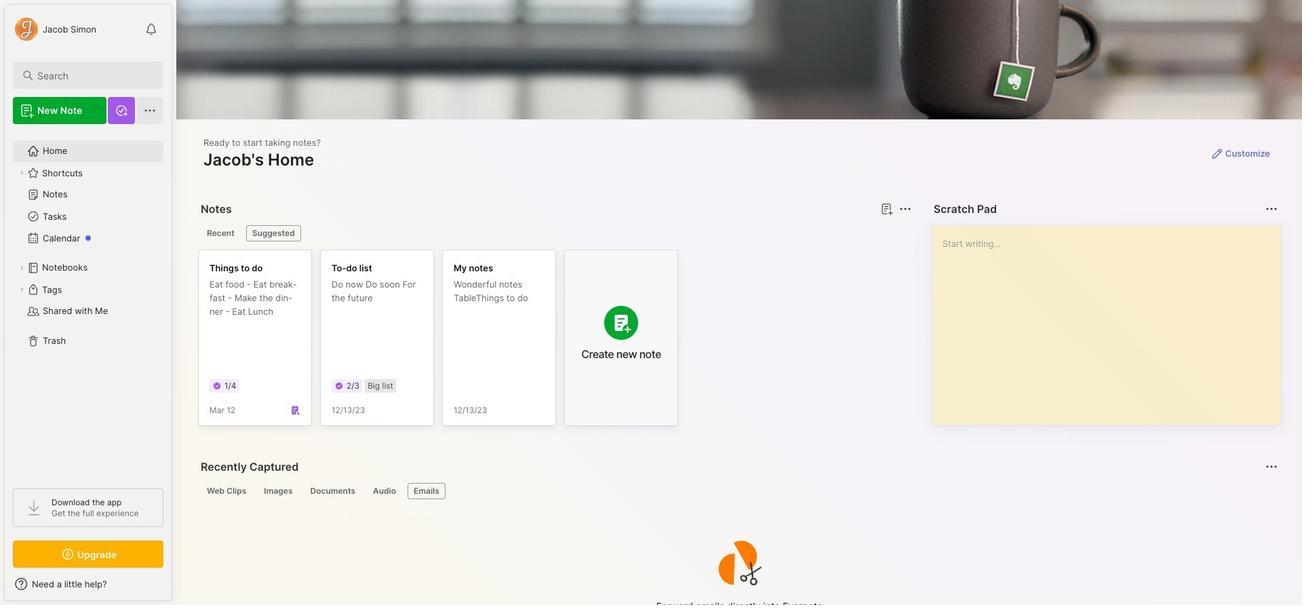 Task type: locate. For each thing, give the bounding box(es) containing it.
click to collapse image
[[171, 580, 182, 596]]

1 more actions image from the top
[[1264, 201, 1280, 217]]

2 tab list from the top
[[201, 483, 1276, 499]]

tab list
[[201, 225, 910, 242], [201, 483, 1276, 499]]

0 vertical spatial more actions image
[[1264, 201, 1280, 217]]

1 vertical spatial tab list
[[201, 483, 1276, 499]]

tree
[[5, 132, 172, 476]]

row group
[[198, 250, 687, 434]]

0 vertical spatial tab list
[[201, 225, 910, 242]]

tab
[[201, 225, 241, 242], [246, 225, 301, 242], [201, 483, 253, 499], [258, 483, 299, 499], [304, 483, 362, 499], [367, 483, 402, 499], [408, 483, 446, 499]]

More actions field
[[896, 200, 915, 219], [1263, 200, 1282, 219], [1263, 457, 1282, 476]]

None search field
[[37, 67, 151, 83]]

Search text field
[[37, 69, 151, 82]]

2 more actions image from the top
[[1264, 459, 1280, 475]]

more actions image
[[1264, 201, 1280, 217], [1264, 459, 1280, 475]]

1 tab list from the top
[[201, 225, 910, 242]]

1 vertical spatial more actions image
[[1264, 459, 1280, 475]]

Start writing… text field
[[943, 226, 1280, 415]]



Task type: vqa. For each thing, say whether or not it's contained in the screenshot.
search box
yes



Task type: describe. For each thing, give the bounding box(es) containing it.
WHAT'S NEW field
[[5, 573, 172, 595]]

expand notebooks image
[[18, 264, 26, 272]]

tree inside main element
[[5, 132, 172, 476]]

expand tags image
[[18, 286, 26, 294]]

main element
[[0, 0, 176, 605]]

Account field
[[13, 16, 96, 43]]

none search field inside main element
[[37, 67, 151, 83]]

more actions image
[[898, 201, 914, 217]]



